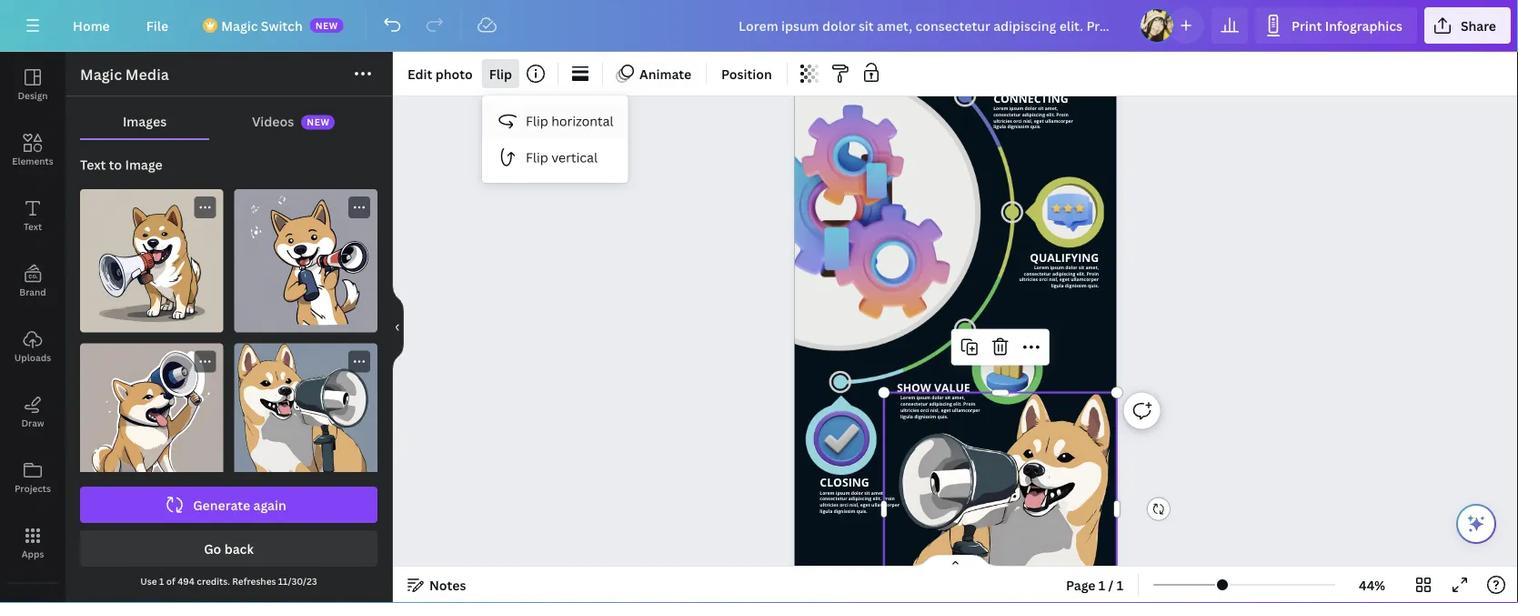 Task type: vqa. For each thing, say whether or not it's contained in the screenshot.
mangrove within For mangroves, we will be planting native species of Rhizophora, Ceriops, and Bruguiera. For forest tree species, we are planting Afromontane species. Each mangrove tree will offset 3.4 kg (7.4 lbs) per year or 84 kg (185.2 lbs) of carbon over 25 years. The Afromontane species vary, depending on size.
no



Task type: locate. For each thing, give the bounding box(es) containing it.
home link
[[58, 7, 124, 44]]

lorem
[[994, 106, 1008, 112], [1034, 265, 1049, 271], [901, 395, 915, 402], [820, 490, 835, 496]]

qualifying
[[1030, 250, 1099, 265]]

ultricies down show
[[901, 407, 919, 414]]

new right videos
[[307, 116, 330, 128]]

/
[[1109, 576, 1114, 594]]

ultricies down connecting
[[994, 118, 1012, 124]]

0 vertical spatial text
[[80, 156, 106, 173]]

ligula down show
[[901, 414, 913, 420]]

text inside button
[[24, 220, 42, 232]]

dignissim down closing
[[834, 508, 856, 515]]

file button
[[132, 7, 183, 44]]

apps button
[[0, 510, 66, 576]]

print infographics
[[1292, 17, 1403, 34]]

1 horizontal spatial 1
[[1099, 576, 1106, 594]]

1 vertical spatial flip
[[526, 112, 548, 130]]

lorem ipsum dolor sit amet, consectetur adipiscing elit. proin ultricies orci nisl, eget ullamcorper ligula dignissim quis.
[[994, 106, 1073, 130], [1019, 265, 1099, 290], [901, 395, 980, 420], [820, 490, 900, 515]]

eget down value at the bottom right
[[941, 407, 951, 414]]

0 horizontal spatial magic
[[80, 65, 122, 84]]

notes
[[429, 576, 466, 594]]

flip up the flip vertical button
[[526, 112, 548, 130]]

0 horizontal spatial text
[[24, 220, 42, 232]]

use
[[140, 575, 157, 587]]

to
[[109, 156, 122, 173]]

quis. down show value
[[937, 414, 948, 420]]

ligula
[[994, 124, 1006, 130], [1051, 283, 1064, 290], [901, 414, 913, 420], [820, 508, 833, 515]]

magic for magic switch
[[221, 17, 258, 34]]

new
[[315, 19, 338, 31], [307, 116, 330, 128]]

magic switch
[[221, 17, 303, 34]]

new inside main menu bar
[[315, 19, 338, 31]]

flip button
[[482, 59, 520, 88]]

Design title text field
[[724, 7, 1132, 44]]

share button
[[1425, 7, 1511, 44]]

ipsum
[[1010, 106, 1024, 112], [1050, 265, 1064, 271], [917, 395, 931, 402], [836, 490, 850, 496]]

uploads
[[14, 351, 51, 363]]

1 vertical spatial text
[[24, 220, 42, 232]]

amet,
[[1045, 106, 1058, 112], [1086, 265, 1099, 271], [952, 395, 965, 402], [871, 490, 885, 496]]

edit photo
[[408, 65, 473, 82]]

consectetur
[[994, 112, 1021, 118], [1024, 271, 1051, 277], [901, 401, 928, 408], [820, 496, 847, 503]]

flip left vertical
[[526, 149, 548, 166]]

elements button
[[0, 117, 66, 183]]

1 for of
[[159, 575, 164, 587]]

elit.
[[1047, 112, 1055, 118], [1077, 271, 1086, 277], [953, 401, 962, 408], [873, 496, 882, 503]]

shiba inu speaking into a megaphone image
[[80, 189, 223, 333], [234, 189, 378, 333], [80, 343, 223, 487], [234, 343, 378, 487]]

nisl, down show value
[[930, 407, 940, 414]]

hide image
[[392, 284, 404, 371]]

flip inside flip popup button
[[489, 65, 512, 82]]

page 1 / 1
[[1066, 576, 1124, 594]]

ligula down qualifying
[[1051, 283, 1064, 290]]

flip inside the flip vertical button
[[526, 149, 548, 166]]

magic
[[221, 17, 258, 34], [80, 65, 122, 84]]

list
[[482, 96, 628, 183]]

adipiscing down connecting
[[1022, 112, 1045, 118]]

new right switch
[[315, 19, 338, 31]]

0 vertical spatial magic
[[221, 17, 258, 34]]

apps
[[21, 548, 44, 560]]

ultricies down closing
[[820, 502, 839, 509]]

1
[[159, 575, 164, 587], [1099, 576, 1106, 594], [1117, 576, 1124, 594]]

1 horizontal spatial text
[[80, 156, 106, 173]]

refreshes
[[232, 575, 276, 587]]

1 vertical spatial new
[[307, 116, 330, 128]]

show pages image
[[912, 554, 999, 569]]

magic inside main menu bar
[[221, 17, 258, 34]]

magic left media
[[80, 65, 122, 84]]

flip right photo
[[489, 65, 512, 82]]

brand
[[19, 286, 46, 298]]

nisl, down connecting
[[1023, 118, 1033, 124]]

11/30/23
[[278, 575, 317, 587]]

of
[[166, 575, 175, 587]]

magic for magic media
[[80, 65, 122, 84]]

adipiscing
[[1022, 112, 1045, 118], [1053, 271, 1076, 277], [929, 401, 952, 408], [849, 496, 872, 503]]

go back
[[204, 540, 254, 557]]

list containing flip horizontal
[[482, 96, 628, 183]]

flip
[[489, 65, 512, 82], [526, 112, 548, 130], [526, 149, 548, 166]]

switch
[[261, 17, 303, 34]]

1 right /
[[1117, 576, 1124, 594]]

sit
[[1038, 106, 1044, 112], [1079, 265, 1085, 271], [945, 395, 951, 402], [865, 490, 870, 496]]

flip for flip horizontal
[[526, 112, 548, 130]]

media
[[125, 65, 169, 84]]

images button
[[80, 104, 209, 138]]

animate
[[640, 65, 692, 82]]

text
[[80, 156, 106, 173], [24, 220, 42, 232]]

generate again
[[193, 496, 286, 514]]

position
[[722, 65, 772, 82]]

494
[[178, 575, 195, 587]]

audio image
[[0, 590, 66, 603]]

ullamcorper
[[1045, 118, 1073, 124], [1071, 277, 1099, 283], [952, 407, 980, 414], [872, 502, 900, 509]]

ultricies
[[994, 118, 1012, 124], [1019, 277, 1038, 283], [901, 407, 919, 414], [820, 502, 839, 509]]

text up the "brand" button
[[24, 220, 42, 232]]

magic left switch
[[221, 17, 258, 34]]

proin
[[1057, 112, 1069, 118], [1087, 271, 1099, 277], [964, 401, 976, 408], [883, 496, 895, 503]]

dignissim
[[1007, 124, 1029, 130], [1065, 283, 1087, 290], [914, 414, 936, 420], [834, 508, 856, 515]]

position button
[[714, 59, 780, 88]]

photo
[[436, 65, 473, 82]]

flip vertical
[[526, 149, 598, 166]]

eget
[[1034, 118, 1044, 124], [1060, 277, 1070, 283], [941, 407, 951, 414], [860, 502, 870, 509]]

use 1 of 494 credits. refreshes 11/30/23
[[140, 575, 317, 587]]

nisl,
[[1023, 118, 1033, 124], [1049, 277, 1059, 283], [930, 407, 940, 414], [850, 502, 859, 509]]

flip horizontal
[[526, 112, 614, 130]]

orci
[[1014, 118, 1022, 124], [1039, 277, 1048, 283], [920, 407, 929, 414], [840, 502, 849, 509]]

2 vertical spatial flip
[[526, 149, 548, 166]]

eget down connecting
[[1034, 118, 1044, 124]]

image
[[125, 156, 163, 173]]

quis.
[[1030, 124, 1041, 130], [1088, 283, 1099, 290], [937, 414, 948, 420], [857, 508, 868, 515]]

44% button
[[1343, 570, 1402, 600]]

1 left of
[[159, 575, 164, 587]]

0 vertical spatial flip
[[489, 65, 512, 82]]

0 vertical spatial new
[[315, 19, 338, 31]]

0 horizontal spatial 1
[[159, 575, 164, 587]]

flip inside the flip horizontal button
[[526, 112, 548, 130]]

file
[[146, 17, 168, 34]]

1 horizontal spatial magic
[[221, 17, 258, 34]]

credits.
[[197, 575, 230, 587]]

text left "to" on the left top
[[80, 156, 106, 173]]

videos
[[252, 112, 294, 130]]

nisl, down qualifying
[[1049, 277, 1059, 283]]

draw
[[21, 417, 44, 429]]

dignissim down connecting
[[1007, 124, 1029, 130]]

1 vertical spatial magic
[[80, 65, 122, 84]]

1 left /
[[1099, 576, 1106, 594]]

adipiscing down show value
[[929, 401, 952, 408]]

dolor
[[1025, 106, 1037, 112], [1066, 265, 1078, 271], [932, 395, 944, 402], [851, 490, 863, 496]]



Task type: describe. For each thing, give the bounding box(es) containing it.
quis. down connecting
[[1030, 124, 1041, 130]]

show value
[[897, 381, 970, 396]]

flip for flip
[[489, 65, 512, 82]]

orci down show value
[[920, 407, 929, 414]]

print infographics button
[[1256, 7, 1417, 44]]

go back button
[[80, 530, 378, 567]]

projects
[[15, 482, 51, 494]]

elements
[[12, 155, 53, 167]]

design button
[[0, 52, 66, 117]]

brand button
[[0, 248, 66, 314]]

flip vertical button
[[482, 139, 628, 176]]

eget down qualifying
[[1060, 277, 1070, 283]]

text for text to image
[[80, 156, 106, 173]]

consectetur down show
[[901, 401, 928, 408]]

show
[[897, 381, 931, 396]]

flip horizontal button
[[482, 103, 628, 139]]

closing
[[820, 476, 869, 491]]

draw button
[[0, 379, 66, 445]]

ligula down connecting
[[994, 124, 1006, 130]]

infographics
[[1325, 17, 1403, 34]]

dignissim down qualifying
[[1065, 283, 1087, 290]]

horizontal
[[552, 112, 614, 130]]

edit photo button
[[400, 59, 480, 88]]

images
[[123, 112, 167, 130]]

magic media
[[80, 65, 169, 84]]

again
[[253, 496, 286, 514]]

text for text
[[24, 220, 42, 232]]

canva assistant image
[[1466, 513, 1488, 535]]

dignissim down show value
[[914, 414, 936, 420]]

page
[[1066, 576, 1096, 594]]

ultricies down qualifying
[[1019, 277, 1038, 283]]

vertical
[[552, 149, 598, 166]]

share
[[1461, 17, 1497, 34]]

text button
[[0, 183, 66, 248]]

adipiscing down qualifying
[[1053, 271, 1076, 277]]

home
[[73, 17, 110, 34]]

orci down closing
[[840, 502, 849, 509]]

ligula down closing
[[820, 508, 833, 515]]

go
[[204, 540, 221, 557]]

animate button
[[611, 59, 699, 88]]

generate
[[193, 496, 250, 514]]

quis. down qualifying
[[1088, 283, 1099, 290]]

uploads button
[[0, 314, 66, 379]]

design
[[18, 89, 48, 101]]

back
[[224, 540, 254, 557]]

flip for flip vertical
[[526, 149, 548, 166]]

nisl, down closing
[[850, 502, 859, 509]]

edit
[[408, 65, 433, 82]]

eget down closing
[[860, 502, 870, 509]]

consectetur down qualifying
[[1024, 271, 1051, 277]]

orci down qualifying
[[1039, 277, 1048, 283]]

quis. down closing
[[857, 508, 868, 515]]

main menu bar
[[0, 0, 1519, 52]]

print
[[1292, 17, 1322, 34]]

text to image
[[80, 156, 163, 173]]

notes button
[[400, 570, 474, 600]]

orci down connecting
[[1014, 118, 1022, 124]]

1 for /
[[1099, 576, 1106, 594]]

connecting
[[994, 91, 1069, 106]]

consectetur down closing
[[820, 496, 847, 503]]

adipiscing down closing
[[849, 496, 872, 503]]

44%
[[1359, 576, 1386, 594]]

value
[[934, 381, 970, 396]]

consectetur down connecting
[[994, 112, 1021, 118]]

projects button
[[0, 445, 66, 510]]

2 horizontal spatial 1
[[1117, 576, 1124, 594]]

generate again button
[[80, 487, 378, 523]]

side panel tab list
[[0, 52, 66, 603]]



